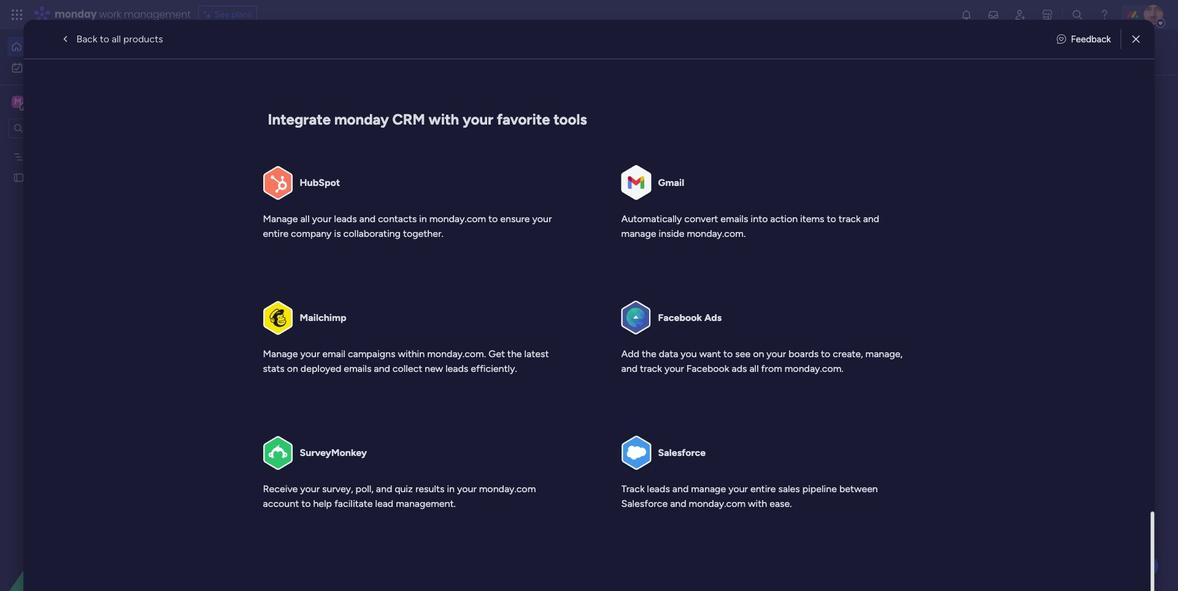 Task type: vqa. For each thing, say whether or not it's contained in the screenshot.
the top "workspaces"
yes



Task type: locate. For each thing, give the bounding box(es) containing it.
want
[[700, 348, 722, 360]]

1 vertical spatial manage
[[263, 348, 298, 360]]

feedback
[[1072, 33, 1112, 44]]

0 vertical spatial lottie animation image
[[598, 29, 943, 76]]

you
[[681, 348, 698, 360]]

component image down the together.
[[412, 243, 424, 255]]

0 horizontal spatial work management
[[300, 455, 376, 466]]

see
[[215, 9, 229, 20]]

boards
[[789, 348, 819, 360]]

1 horizontal spatial in
[[447, 483, 455, 495]]

manage up the company at the left top
[[263, 213, 298, 225]]

work
[[99, 7, 121, 21], [42, 62, 61, 72], [257, 245, 276, 255], [428, 245, 447, 255], [598, 245, 617, 255], [300, 455, 320, 466], [643, 455, 663, 466]]

my work option
[[7, 58, 149, 77]]

to left see
[[724, 348, 734, 360]]

1 horizontal spatial track
[[839, 213, 862, 225]]

1 vertical spatial workspace image
[[247, 371, 276, 400]]

1 vertical spatial component image
[[285, 455, 295, 466]]

salesforce right component image
[[659, 447, 706, 459]]

1 vertical spatial monday
[[335, 111, 389, 129]]

1 horizontal spatial workspaces
[[414, 52, 467, 64]]

2 the from the left
[[642, 348, 657, 360]]

option
[[0, 145, 157, 148]]

project inside "quick search results" list box
[[601, 225, 634, 236]]

emails
[[721, 213, 749, 225], [344, 363, 372, 375]]

1 vertical spatial project
[[628, 371, 664, 385]]

v2 user feedback image
[[956, 46, 965, 59]]

0 vertical spatial with
[[429, 111, 460, 129]]

1 horizontal spatial entire
[[751, 483, 777, 495]]

0 vertical spatial component image
[[412, 243, 424, 255]]

quick search button
[[1041, 40, 1130, 65]]

within
[[398, 348, 425, 360]]

0 vertical spatial manage
[[263, 213, 298, 225]]

main workspace for main workspace "button"
[[285, 371, 365, 385]]

2 horizontal spatial >
[[672, 245, 677, 255]]

list box
[[0, 143, 157, 353]]

workspace image for "workspace selection" element
[[12, 95, 24, 109]]

on right see
[[754, 348, 765, 360]]

game down approvals
[[722, 245, 745, 255]]

1 vertical spatial in
[[447, 483, 455, 495]]

gmail
[[659, 177, 685, 189]]

automatically convert emails into action items to track and manage inside monday.com.
[[622, 213, 880, 240]]

1 add to favorites image from the left
[[541, 224, 554, 237]]

quick
[[1062, 46, 1087, 58]]

0 vertical spatial salesforce
[[659, 447, 706, 459]]

0 horizontal spatial add to favorites image
[[541, 224, 554, 237]]

(inbox)
[[309, 293, 346, 306]]

my down home
[[28, 62, 40, 72]]

work management > main workspace
[[257, 245, 400, 255], [428, 245, 571, 255]]

1 vertical spatial facebook
[[687, 363, 730, 375]]

collect
[[393, 363, 423, 375]]

to
[[100, 33, 109, 45], [489, 213, 498, 225], [828, 213, 837, 225], [724, 348, 734, 360], [822, 348, 831, 360], [302, 498, 311, 510]]

0 horizontal spatial virtual
[[285, 438, 317, 451]]

with right crm
[[429, 111, 460, 129]]

0 vertical spatial facebook
[[659, 312, 703, 324]]

v2 bolt switch image
[[1051, 46, 1058, 59]]

m
[[14, 96, 21, 107]]

main down 'my workspaces'
[[285, 371, 309, 385]]

all down monday work management
[[112, 33, 121, 45]]

1 > from the left
[[331, 245, 336, 255]]

plans
[[232, 9, 252, 20]]

monday.com. up new
[[428, 348, 487, 360]]

3 > from the left
[[672, 245, 677, 255]]

manage inside manage your email campaigns within monday.com. get the latest stats on deployed emails and collect new leads efficiently.
[[263, 348, 298, 360]]

> down ensure
[[501, 245, 507, 255]]

to right items
[[828, 213, 837, 225]]

v2 user feedback image
[[1058, 32, 1067, 46]]

component image right v
[[285, 455, 295, 466]]

1 horizontal spatial public board image
[[412, 224, 426, 238]]

1 horizontal spatial manage
[[692, 483, 727, 495]]

work management > main workspace down is
[[257, 245, 400, 255]]

salesforce down "track"
[[622, 498, 668, 510]]

workspace image for main workspace "button"
[[247, 371, 276, 400]]

my for my workspaces
[[244, 334, 260, 348]]

project down add
[[628, 371, 664, 385]]

0 horizontal spatial workspace image
[[12, 95, 24, 109]]

main workspace
[[28, 96, 101, 107], [285, 371, 365, 385]]

1 horizontal spatial monday.com.
[[688, 228, 746, 240]]

1 horizontal spatial main workspace
[[285, 371, 365, 385]]

0 vertical spatial project
[[601, 225, 634, 236]]

0 horizontal spatial track
[[641, 363, 663, 375]]

1 horizontal spatial with
[[749, 498, 768, 510]]

get
[[489, 348, 506, 360]]

manage inside track leads and manage your entire sales pipeline between salesforce and monday.com with ease.
[[692, 483, 727, 495]]

main workspace down email
[[285, 371, 365, 385]]

and inside 'receive your survey, poll, and quiz results in your monday.com account to help facilitate lead management.'
[[377, 483, 393, 495]]

0 horizontal spatial monday.com.
[[428, 348, 487, 360]]

on right stats
[[287, 363, 299, 375]]

0 vertical spatial in
[[420, 213, 427, 225]]

and inside add the data you want to see on your boards to create, manage, and track your facebook ads all from monday.com.
[[622, 363, 638, 375]]

2 vertical spatial leads
[[648, 483, 671, 495]]

1 vertical spatial public board image
[[412, 224, 426, 238]]

workspace down my work link
[[52, 96, 101, 107]]

search
[[1089, 46, 1120, 58]]

2 vertical spatial game
[[339, 438, 369, 451]]

feedback link
[[1058, 29, 1112, 49]]

to inside automatically convert emails into action items to track and manage inside monday.com.
[[828, 213, 837, 225]]

pet up the survey,
[[320, 438, 336, 451]]

pipeline
[[803, 483, 838, 495]]

your up help
[[301, 483, 320, 495]]

1 vertical spatial entire
[[751, 483, 777, 495]]

game
[[321, 225, 347, 236], [722, 245, 745, 255], [339, 438, 369, 451]]

1 horizontal spatial component image
[[412, 243, 424, 255]]

1 horizontal spatial all
[[301, 213, 310, 225]]

0 vertical spatial emails
[[721, 213, 749, 225]]

monday.com. down boards
[[785, 363, 844, 375]]

leads right "track"
[[648, 483, 671, 495]]

management
[[124, 7, 191, 21], [278, 245, 329, 255], [449, 245, 499, 255], [619, 245, 670, 255], [322, 455, 376, 466], [666, 455, 720, 466]]

workspaces up stats
[[262, 334, 323, 348]]

1 vertical spatial all
[[301, 213, 310, 225]]

the right 'get' on the left of the page
[[508, 348, 523, 360]]

in up the together.
[[420, 213, 427, 225]]

contacts
[[378, 213, 417, 225]]

1 vertical spatial pet
[[320, 438, 336, 451]]

manage down workspace
[[692, 483, 727, 495]]

leads up is
[[335, 213, 357, 225]]

receive your survey, poll, and quiz results in your monday.com account to help facilitate lead management.
[[263, 483, 536, 510]]

0 horizontal spatial component image
[[285, 455, 295, 466]]

1 vertical spatial monday.com
[[480, 483, 536, 495]]

0 horizontal spatial all
[[112, 33, 121, 45]]

give
[[970, 47, 989, 58]]

workspace image
[[590, 371, 620, 400], [247, 437, 276, 466], [590, 437, 620, 466]]

and
[[396, 52, 412, 64], [360, 213, 376, 225], [864, 213, 880, 225], [374, 363, 391, 375], [622, 363, 638, 375], [377, 483, 393, 495], [673, 483, 689, 495], [671, 498, 687, 510]]

1 horizontal spatial my
[[244, 334, 260, 348]]

home option
[[7, 37, 149, 56]]

the inside manage your email campaigns within monday.com. get the latest stats on deployed emails and collect new leads efficiently.
[[508, 348, 523, 360]]

1 horizontal spatial work management > main workspace
[[428, 245, 571, 255]]

1 horizontal spatial on
[[754, 348, 765, 360]]

1 manage from the top
[[263, 213, 298, 225]]

> down is
[[331, 245, 336, 255]]

0 horizontal spatial on
[[287, 363, 299, 375]]

my
[[28, 62, 40, 72], [244, 334, 260, 348]]

my inside option
[[28, 62, 40, 72]]

poll,
[[356, 483, 374, 495]]

monday up back
[[55, 7, 97, 21]]

workspace image containing m
[[12, 95, 24, 109]]

0 horizontal spatial pet
[[320, 438, 336, 451]]

0 vertical spatial entire
[[263, 228, 289, 240]]

virtual right v
[[285, 438, 317, 451]]

efficiently.
[[471, 363, 518, 375]]

component image
[[628, 455, 639, 466]]

account
[[263, 498, 299, 510]]

in right results
[[447, 483, 455, 495]]

between
[[840, 483, 879, 495]]

latest
[[525, 348, 549, 360]]

main workspace inside "button"
[[285, 371, 365, 385]]

workspace image containing v
[[247, 437, 276, 466]]

recent
[[302, 52, 331, 64]]

monday.com inside track leads and manage your entire sales pipeline between salesforce and monday.com with ease.
[[690, 498, 746, 510]]

1 vertical spatial main workspace
[[285, 371, 365, 385]]

main workspace down my work link
[[28, 96, 101, 107]]

1 vertical spatial lottie animation image
[[0, 467, 157, 591]]

entire left card
[[263, 228, 289, 240]]

recently
[[244, 101, 289, 114]]

project left requests
[[601, 225, 634, 236]]

your up deployed
[[301, 348, 320, 360]]

workspace image inside project planning button
[[590, 371, 620, 400]]

to left help
[[302, 498, 311, 510]]

public board image
[[13, 171, 25, 183], [412, 224, 426, 238]]

1 the from the left
[[508, 348, 523, 360]]

2 vertical spatial monday.com.
[[785, 363, 844, 375]]

2 add to favorites image from the left
[[712, 224, 724, 237]]

manage inside manage all your leads and contacts in monday.com to ensure your entire company is collaborating together.
[[263, 213, 298, 225]]

monday.com. inside manage your email campaigns within monday.com. get the latest stats on deployed emails and collect new leads efficiently.
[[428, 348, 487, 360]]

0 horizontal spatial entire
[[263, 228, 289, 240]]

monday marketplace image
[[1042, 9, 1054, 21]]

0 vertical spatial track
[[839, 213, 862, 225]]

lottie animation image
[[598, 29, 943, 76], [0, 467, 157, 591]]

0 horizontal spatial with
[[429, 111, 460, 129]]

on inside add the data you want to see on your boards to create, manage, and track your facebook ads all from monday.com.
[[754, 348, 765, 360]]

1 horizontal spatial >
[[501, 245, 507, 255]]

1 horizontal spatial lottie animation element
[[598, 29, 943, 76]]

1 vertical spatial my
[[244, 334, 260, 348]]

2 work management from the left
[[643, 455, 720, 466]]

add to favorites image
[[541, 224, 554, 237], [712, 224, 724, 237]]

1 horizontal spatial leads
[[446, 363, 469, 375]]

lottie animation element
[[598, 29, 943, 76], [0, 467, 157, 591]]

> down inside at the right top
[[672, 245, 677, 255]]

component image
[[412, 243, 424, 255], [285, 455, 295, 466]]

0 vertical spatial workspaces
[[414, 52, 467, 64]]

0 vertical spatial workspace image
[[12, 95, 24, 109]]

entire up ease.
[[751, 483, 777, 495]]

from
[[762, 363, 783, 375]]

workspace down email
[[311, 371, 365, 385]]

1 horizontal spatial pet
[[707, 245, 720, 255]]

my down update
[[244, 334, 260, 348]]

1 vertical spatial emails
[[344, 363, 372, 375]]

workspaces
[[414, 52, 467, 64], [262, 334, 323, 348]]

convert
[[685, 213, 719, 225]]

your up the company at the left top
[[313, 213, 332, 225]]

track down data at the bottom right of the page
[[641, 363, 663, 375]]

1 vertical spatial salesforce
[[622, 498, 668, 510]]

0 vertical spatial pet
[[707, 245, 720, 255]]

manage inside automatically convert emails into action items to track and manage inside monday.com.
[[622, 228, 657, 240]]

0 vertical spatial manage
[[622, 228, 657, 240]]

facebook inside add the data you want to see on your boards to create, manage, and track your facebook ads all from monday.com.
[[687, 363, 730, 375]]

main workspace inside "workspace selection" element
[[28, 96, 101, 107]]

game for virtual pet game
[[339, 438, 369, 451]]

emails down campaigns
[[344, 363, 372, 375]]

salesforce
[[659, 447, 706, 459], [622, 498, 668, 510]]

monday.com.
[[688, 228, 746, 240], [428, 348, 487, 360], [785, 363, 844, 375]]

integrate
[[268, 111, 331, 129]]

campaigns
[[348, 348, 396, 360]]

1 work management from the left
[[300, 455, 376, 466]]

2 manage from the top
[[263, 348, 298, 360]]

1 horizontal spatial workspace image
[[247, 371, 276, 400]]

your left recent
[[280, 52, 300, 64]]

project inside button
[[628, 371, 664, 385]]

add to favorites image right "&"
[[712, 224, 724, 237]]

to left ensure
[[489, 213, 498, 225]]

entire inside manage all your leads and contacts in monday.com to ensure your entire company is collaborating together.
[[263, 228, 289, 240]]

work management for workspace
[[643, 455, 720, 466]]

survey,
[[323, 483, 354, 495]]

main workspace for "workspace selection" element
[[28, 96, 101, 107]]

facebook
[[659, 312, 703, 324], [687, 363, 730, 375]]

my for my work
[[28, 62, 40, 72]]

action
[[771, 213, 799, 225]]

leads right new
[[446, 363, 469, 375]]

1 horizontal spatial work management
[[643, 455, 720, 466]]

company
[[291, 228, 332, 240]]

facebook left ads
[[659, 312, 703, 324]]

manage down 'my workspaces'
[[263, 348, 298, 360]]

1 vertical spatial on
[[287, 363, 299, 375]]

workspace image
[[12, 95, 24, 109], [247, 371, 276, 400]]

1 vertical spatial virtual
[[285, 438, 317, 451]]

to inside 'receive your survey, poll, and quiz results in your monday.com account to help facilitate lead management.'
[[302, 498, 311, 510]]

0 horizontal spatial lottie animation element
[[0, 467, 157, 591]]

workspace down ensure
[[529, 245, 571, 255]]

see
[[736, 348, 751, 360]]

the right add
[[642, 348, 657, 360]]

0 horizontal spatial leads
[[335, 213, 357, 225]]

facebook ads
[[659, 312, 722, 324]]

0 vertical spatial my
[[28, 62, 40, 72]]

all up the company at the left top
[[301, 213, 310, 225]]

facebook down want
[[687, 363, 730, 375]]

0 vertical spatial leads
[[335, 213, 357, 225]]

track
[[839, 213, 862, 225], [641, 363, 663, 375]]

feed
[[284, 293, 307, 306]]

monday
[[55, 7, 97, 21], [335, 111, 389, 129]]

game right card
[[321, 225, 347, 236]]

pet down approvals
[[707, 245, 720, 255]]

add to favorites image right ensure
[[541, 224, 554, 237]]

workspace image inside "button"
[[247, 371, 276, 400]]

track right items
[[839, 213, 862, 225]]

2 vertical spatial monday.com
[[690, 498, 746, 510]]

to inside button
[[100, 33, 109, 45]]

to right back
[[100, 33, 109, 45]]

1 horizontal spatial virtual
[[679, 245, 705, 255]]

add to favorites image
[[371, 224, 383, 237]]

management up products
[[124, 7, 191, 21]]

help
[[1127, 560, 1149, 573]]

0 vertical spatial public board image
[[13, 171, 25, 183]]

virtual down "&"
[[679, 245, 705, 255]]

track leads and manage your entire sales pipeline between salesforce and monday.com with ease.
[[622, 483, 879, 510]]

0 horizontal spatial the
[[508, 348, 523, 360]]

0 horizontal spatial public board image
[[13, 171, 25, 183]]

0 vertical spatial lottie animation element
[[598, 29, 943, 76]]

workspaces right inbox
[[414, 52, 467, 64]]

your left sales
[[729, 483, 749, 495]]

2 horizontal spatial leads
[[648, 483, 671, 495]]

my workspaces
[[244, 334, 323, 348]]

0 vertical spatial game
[[321, 225, 347, 236]]

0 vertical spatial virtual
[[679, 245, 705, 255]]

main right m
[[28, 96, 50, 107]]

0 horizontal spatial work management > main workspace
[[257, 245, 400, 255]]

search everything image
[[1072, 9, 1084, 21]]

component image for work management > main workspace
[[412, 243, 424, 255]]

0 horizontal spatial >
[[331, 245, 336, 255]]

2 horizontal spatial monday.com.
[[785, 363, 844, 375]]

0 horizontal spatial main workspace
[[28, 96, 101, 107]]

leads inside manage all your leads and contacts in monday.com to ensure your entire company is collaborating together.
[[335, 213, 357, 225]]

monday.com. down convert
[[688, 228, 746, 240]]

game for trading card game
[[321, 225, 347, 236]]

emails left into
[[721, 213, 749, 225]]

your inside manage your email campaigns within monday.com. get the latest stats on deployed emails and collect new leads efficiently.
[[301, 348, 320, 360]]

all right the ads at right
[[750, 363, 760, 375]]

give feedback
[[970, 47, 1029, 58]]

with left ease.
[[749, 498, 768, 510]]

monday.com. inside add the data you want to see on your boards to create, manage, and track your facebook ads all from monday.com.
[[785, 363, 844, 375]]

hubspot
[[300, 177, 341, 189]]

2 vertical spatial all
[[750, 363, 760, 375]]

game up poll,
[[339, 438, 369, 451]]

to inside manage all your leads and contacts in monday.com to ensure your entire company is collaborating together.
[[489, 213, 498, 225]]

1 vertical spatial workspaces
[[262, 334, 323, 348]]

1 horizontal spatial add to favorites image
[[712, 224, 724, 237]]

workspace down collaborating
[[359, 245, 400, 255]]

manage down automatically
[[622, 228, 657, 240]]

work management down workplace workspace
[[643, 455, 720, 466]]

1 vertical spatial manage
[[692, 483, 727, 495]]

all inside button
[[112, 33, 121, 45]]

monday left crm
[[335, 111, 389, 129]]

0 horizontal spatial emails
[[344, 363, 372, 375]]

integrate monday crm with your favorite tools
[[268, 111, 588, 129]]

0 horizontal spatial my
[[28, 62, 40, 72]]

1 vertical spatial track
[[641, 363, 663, 375]]

0 vertical spatial monday.com
[[430, 213, 487, 225]]

main down ensure
[[509, 245, 527, 255]]

project for project planning
[[628, 371, 664, 385]]

project for project requests & approvals
[[601, 225, 634, 236]]

>
[[331, 245, 336, 255], [501, 245, 507, 255], [672, 245, 677, 255]]

your down data at the bottom right of the page
[[665, 363, 685, 375]]

pet inside "quick search results" list box
[[707, 245, 720, 255]]

manage,
[[866, 348, 904, 360]]

work management down virtual pet game at left bottom
[[300, 455, 376, 466]]

0 horizontal spatial in
[[420, 213, 427, 225]]

work management > main workspace down plan
[[428, 245, 571, 255]]

pet
[[707, 245, 720, 255], [320, 438, 336, 451]]

leads
[[335, 213, 357, 225], [446, 363, 469, 375], [648, 483, 671, 495]]



Task type: describe. For each thing, give the bounding box(es) containing it.
manage for deployed
[[263, 348, 298, 360]]

quickly access your recent boards, inbox and workspaces
[[212, 52, 467, 64]]

is
[[335, 228, 341, 240]]

your right ensure
[[533, 213, 552, 225]]

workspace selection element
[[12, 95, 103, 111]]

notifications image
[[961, 9, 973, 21]]

with inside track leads and manage your entire sales pipeline between salesforce and monday.com with ease.
[[749, 498, 768, 510]]

products
[[123, 33, 163, 45]]

your up from
[[767, 348, 787, 360]]

workspace
[[683, 438, 738, 451]]

update
[[244, 293, 281, 306]]

inbox
[[369, 52, 393, 64]]

back to all products
[[76, 33, 163, 45]]

facilitate
[[335, 498, 373, 510]]

inside
[[659, 228, 685, 240]]

manage all your leads and contacts in monday.com to ensure your entire company is collaborating together.
[[263, 213, 552, 240]]

1 horizontal spatial monday
[[335, 111, 389, 129]]

entire inside track leads and manage your entire sales pipeline between salesforce and monday.com with ease.
[[751, 483, 777, 495]]

favorite
[[497, 111, 551, 129]]

0 horizontal spatial lottie animation image
[[0, 467, 157, 591]]

james peterson image
[[1145, 5, 1164, 25]]

select product image
[[11, 9, 23, 21]]

back to all products button
[[49, 27, 173, 51]]

1 vertical spatial lottie animation element
[[0, 467, 157, 591]]

your left favorite on the left of page
[[463, 111, 494, 129]]

management down virtual pet game at left bottom
[[322, 455, 376, 466]]

all inside add the data you want to see on your boards to create, manage, and track your facebook ads all from monday.com.
[[750, 363, 760, 375]]

emails inside automatically convert emails into action items to track and manage inside monday.com.
[[721, 213, 749, 225]]

workplace workspace
[[628, 438, 738, 451]]

in inside 'receive your survey, poll, and quiz results in your monday.com account to help facilitate lead management.'
[[447, 483, 455, 495]]

to right boards
[[822, 348, 831, 360]]

add
[[622, 348, 640, 360]]

in inside manage all your leads and contacts in monday.com to ensure your entire company is collaborating together.
[[420, 213, 427, 225]]

create,
[[834, 348, 864, 360]]

v
[[256, 442, 267, 460]]

1 vertical spatial game
[[722, 245, 745, 255]]

mailchimp
[[300, 312, 347, 324]]

trading
[[260, 225, 294, 236]]

plan
[[478, 225, 498, 236]]

workplace
[[628, 438, 681, 451]]

all inside manage all your leads and contacts in monday.com to ensure your entire company is collaborating together.
[[301, 213, 310, 225]]

main down is
[[338, 245, 357, 255]]

ensure
[[501, 213, 530, 225]]

work management for pet
[[300, 455, 376, 466]]

automatically
[[622, 213, 683, 225]]

and inside manage your email campaigns within monday.com. get the latest stats on deployed emails and collect new leads efficiently.
[[374, 363, 391, 375]]

monday.com. inside automatically convert emails into action items to track and manage inside monday.com.
[[688, 228, 746, 240]]

trading card game
[[260, 225, 347, 236]]

and inside manage all your leads and contacts in monday.com to ensure your entire company is collaborating together.
[[360, 213, 376, 225]]

main inside "workspace selection" element
[[28, 96, 50, 107]]

management down workplace workspace
[[666, 455, 720, 466]]

emails inside manage your email campaigns within monday.com. get the latest stats on deployed emails and collect new leads efficiently.
[[344, 363, 372, 375]]

management down the company at the left top
[[278, 245, 329, 255]]

monday work management
[[55, 7, 191, 21]]

ads
[[705, 312, 722, 324]]

workspace image for workplace workspace
[[590, 437, 620, 466]]

your inside track leads and manage your entire sales pipeline between salesforce and monday.com with ease.
[[729, 483, 749, 495]]

boards,
[[334, 52, 366, 64]]

marketing plan
[[430, 225, 498, 236]]

into
[[751, 213, 769, 225]]

monday.com inside manage all your leads and contacts in monday.com to ensure your entire company is collaborating together.
[[430, 213, 487, 225]]

together.
[[404, 228, 444, 240]]

the inside add the data you want to see on your boards to create, manage, and track your facebook ads all from monday.com.
[[642, 348, 657, 360]]

track inside add the data you want to see on your boards to create, manage, and track your facebook ads all from monday.com.
[[641, 363, 663, 375]]

work management > virtual pet game
[[598, 245, 745, 255]]

email
[[323, 348, 346, 360]]

access
[[248, 52, 278, 64]]

surveymonkey
[[300, 447, 367, 459]]

home
[[27, 41, 50, 52]]

lead
[[376, 498, 394, 510]]

planning
[[667, 371, 709, 385]]

help
[[314, 498, 332, 510]]

project requests & approvals
[[601, 225, 734, 236]]

quick search
[[1062, 46, 1120, 58]]

manage your email campaigns within monday.com. get the latest stats on deployed emails and collect new leads efficiently.
[[263, 348, 549, 375]]

results
[[416, 483, 445, 495]]

on inside manage your email campaigns within monday.com. get the latest stats on deployed emails and collect new leads efficiently.
[[287, 363, 299, 375]]

quick search results list box
[[227, 115, 916, 278]]

your right results
[[458, 483, 477, 495]]

salesforce inside track leads and manage your entire sales pipeline between salesforce and monday.com with ease.
[[622, 498, 668, 510]]

manage for entire
[[263, 213, 298, 225]]

card
[[296, 225, 318, 236]]

deployed
[[301, 363, 342, 375]]

0 vertical spatial monday
[[55, 7, 97, 21]]

management.
[[396, 498, 456, 510]]

new
[[425, 363, 444, 375]]

collaborating
[[344, 228, 401, 240]]

quiz
[[395, 483, 413, 495]]

management down requests
[[619, 245, 670, 255]]

help button
[[1116, 556, 1159, 577]]

help image
[[1099, 9, 1111, 21]]

&
[[680, 225, 687, 236]]

main workspace button
[[234, 358, 565, 412]]

virtual inside "quick search results" list box
[[679, 245, 705, 255]]

management down the marketing plan
[[449, 245, 499, 255]]

ease.
[[770, 498, 793, 510]]

monday.com inside 'receive your survey, poll, and quiz results in your monday.com account to help facilitate lead management.'
[[480, 483, 536, 495]]

recently visited
[[244, 101, 326, 114]]

leads inside manage your email campaigns within monday.com. get the latest stats on deployed emails and collect new leads efficiently.
[[446, 363, 469, 375]]

2 > from the left
[[501, 245, 507, 255]]

see plans
[[215, 9, 252, 20]]

my work link
[[7, 58, 149, 77]]

main inside "button"
[[285, 371, 309, 385]]

add the data you want to see on your boards to create, manage, and track your facebook ads all from monday.com.
[[622, 348, 904, 375]]

quickly
[[212, 52, 245, 64]]

workspace image for virtual pet game
[[247, 437, 276, 466]]

work inside option
[[42, 62, 61, 72]]

1 work management > main workspace from the left
[[257, 245, 400, 255]]

receive
[[263, 483, 298, 495]]

crm
[[393, 111, 426, 129]]

track
[[622, 483, 645, 495]]

and inside automatically convert emails into action items to track and manage inside monday.com.
[[864, 213, 880, 225]]

component image for work management
[[285, 455, 295, 466]]

project planning button
[[577, 358, 909, 412]]

leads inside track leads and manage your entire sales pipeline between salesforce and monday.com with ease.
[[648, 483, 671, 495]]

update feed image
[[988, 9, 1000, 21]]

sales
[[779, 483, 801, 495]]

marketing
[[430, 225, 476, 236]]

see plans button
[[198, 6, 257, 24]]

1 horizontal spatial lottie animation image
[[598, 29, 943, 76]]

close image
[[1133, 34, 1141, 44]]

back
[[76, 33, 97, 45]]

workspace inside "button"
[[311, 371, 365, 385]]

update feed (inbox)
[[244, 293, 346, 306]]

2 work management > main workspace from the left
[[428, 245, 571, 255]]

items
[[801, 213, 825, 225]]

data
[[659, 348, 679, 360]]

invite members image
[[1015, 9, 1027, 21]]

my work
[[28, 62, 61, 72]]

track inside automatically convert emails into action items to track and manage inside monday.com.
[[839, 213, 862, 225]]



